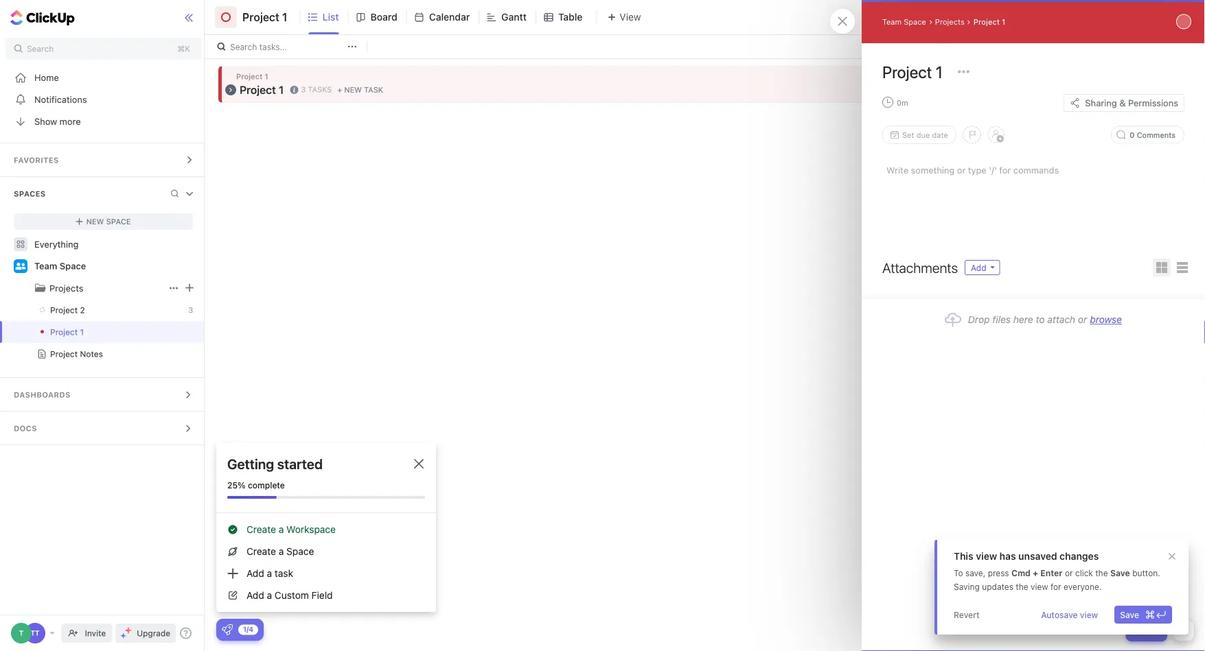 Task type: vqa. For each thing, say whether or not it's contained in the screenshot.
+ in the This view has unsaved changes To save, press Cmd + Enter or click the Save button. Saving updates the view for everyone.
yes



Task type: describe. For each thing, give the bounding box(es) containing it.
workspace
[[286, 524, 336, 536]]

0m
[[897, 99, 908, 107]]

& for excel
[[1171, 555, 1176, 564]]

or inside the this view has unsaved changes to save, press cmd + enter or click the save button. saving updates the view for everyone.
[[1065, 569, 1073, 578]]

complete
[[248, 481, 285, 490]]

a for task
[[267, 568, 272, 580]]

create a workspace
[[247, 524, 336, 536]]

table
[[558, 11, 583, 23]]

add for add a task
[[247, 568, 264, 580]]

1 inside project 1 dropdown button
[[279, 83, 284, 96]]

sidebar navigation
[[0, 0, 207, 652]]

everything link
[[0, 234, 207, 255]]

csv
[[1178, 555, 1194, 564]]

for
[[1051, 582, 1062, 592]]

excel & csv
[[1149, 555, 1194, 564]]

permissions
[[1128, 98, 1179, 108]]

browse
[[1090, 314, 1122, 326]]

excel & csv link
[[1133, 542, 1198, 576]]

press
[[988, 569, 1009, 578]]

browse link
[[1090, 314, 1122, 326]]

changes
[[1060, 551, 1099, 562]]

dropdown menu image
[[186, 284, 194, 292]]

set due date button
[[883, 126, 960, 144]]

project 1 button
[[237, 2, 287, 32]]

upgrade
[[137, 629, 170, 639]]

field
[[312, 590, 333, 602]]

upgrade link
[[116, 624, 176, 644]]

25%
[[227, 481, 246, 490]]

spaces
[[14, 190, 46, 198]]

view button
[[596, 9, 645, 26]]

excel
[[1149, 555, 1169, 564]]

button.
[[1133, 569, 1161, 578]]

set
[[902, 130, 914, 139]]

3 tasks + new task
[[301, 85, 383, 94]]

projects inside the sidebar navigation
[[49, 283, 83, 294]]

calendar link
[[429, 0, 475, 34]]

here
[[1014, 314, 1033, 326]]

search for search tasks...
[[230, 42, 257, 52]]

a for workspace
[[279, 524, 284, 536]]

gantt
[[501, 11, 527, 23]]

3 for 3 tasks + new task
[[301, 85, 306, 94]]

to
[[1036, 314, 1045, 326]]

t
[[19, 630, 24, 638]]

table link
[[558, 0, 588, 34]]

view for this
[[976, 551, 997, 562]]

add a custom field
[[247, 590, 333, 602]]

board link
[[371, 0, 403, 34]]

more
[[60, 116, 81, 127]]

sharing & permissions
[[1085, 98, 1179, 108]]

add for add a custom field
[[247, 590, 264, 602]]

drop files here to attach or browse
[[968, 314, 1122, 326]]

home link
[[0, 67, 207, 89]]

new space
[[86, 217, 131, 226]]

saving
[[954, 582, 980, 592]]

task
[[1144, 626, 1162, 636]]

tasks
[[308, 85, 332, 94]]

add a task
[[247, 568, 293, 580]]

attachments
[[883, 260, 958, 276]]

1 horizontal spatial project 1 link
[[974, 17, 1006, 26]]

updates
[[982, 582, 1014, 592]]

revert
[[954, 611, 980, 620]]

calendar
[[429, 11, 470, 23]]

set due date
[[902, 130, 948, 139]]

view
[[620, 11, 641, 23]]

notifications
[[34, 94, 87, 105]]

autosave view button
[[1036, 606, 1104, 624]]

save button
[[1115, 606, 1172, 624]]

save,
[[966, 569, 986, 578]]

show more
[[34, 116, 81, 127]]

+ inside 3 tasks + new task
[[337, 85, 342, 94]]

drop
[[968, 314, 990, 326]]

dashboards
[[14, 391, 71, 400]]

board
[[371, 11, 397, 23]]

autosave view
[[1041, 611, 1098, 620]]

search tasks...
[[230, 42, 287, 52]]

list link
[[322, 0, 344, 34]]

team space inside the sidebar navigation
[[34, 261, 86, 271]]

share
[[1165, 12, 1187, 22]]

save inside the this view has unsaved changes to save, press cmd + enter or click the save button. saving updates the view for everyone.
[[1110, 569, 1130, 578]]

create a space
[[247, 546, 314, 558]]

gantt link
[[501, 0, 532, 34]]

2
[[80, 306, 85, 315]]

has
[[1000, 551, 1016, 562]]

1/4
[[243, 626, 253, 634]]

started
[[277, 456, 323, 472]]

project 1 button
[[224, 80, 287, 99]]

home
[[34, 72, 59, 83]]

a for custom
[[267, 590, 272, 602]]

notifications link
[[0, 89, 207, 111]]

1 horizontal spatial projects
[[935, 17, 965, 26]]

create for create a space
[[247, 546, 276, 558]]



Task type: locate. For each thing, give the bounding box(es) containing it.
0 vertical spatial the
[[1096, 569, 1108, 578]]

0 vertical spatial 3
[[301, 85, 306, 94]]

1 vertical spatial team space
[[34, 261, 86, 271]]

1 vertical spatial the
[[1016, 582, 1029, 592]]

add up drop
[[971, 263, 987, 273]]

project inside dropdown button
[[240, 83, 276, 96]]

view inside button
[[1080, 611, 1098, 620]]

view up save,
[[976, 551, 997, 562]]

list info image
[[290, 86, 298, 94]]

add down add a task
[[247, 590, 264, 602]]

1 horizontal spatial or
[[1078, 314, 1087, 326]]

0 vertical spatial +
[[337, 85, 342, 94]]

0 vertical spatial task
[[364, 85, 383, 94]]

& right sharing at the top of page
[[1120, 98, 1126, 108]]

new inside 3 tasks + new task
[[344, 85, 362, 94]]

1 horizontal spatial &
[[1171, 555, 1176, 564]]

sparkle svg 2 image
[[121, 634, 126, 639]]

or right attach
[[1078, 314, 1087, 326]]

3 inside 3 tasks + new task
[[301, 85, 306, 94]]

show
[[34, 116, 57, 127]]

0 horizontal spatial +
[[337, 85, 342, 94]]

1 create from the top
[[247, 524, 276, 536]]

the down the cmd
[[1016, 582, 1029, 592]]

onboarding checklist button element
[[222, 625, 233, 636]]

project 1 inside button
[[242, 11, 287, 24]]

2 horizontal spatial view
[[1080, 611, 1098, 620]]

1 vertical spatial team
[[34, 261, 57, 271]]

user friends image
[[15, 262, 26, 271]]

favorites
[[14, 156, 59, 165]]

0 horizontal spatial task
[[275, 568, 293, 580]]

&
[[1120, 98, 1126, 108], [1171, 555, 1176, 564]]

the
[[1096, 569, 1108, 578], [1016, 582, 1029, 592]]

a down create a space
[[267, 568, 272, 580]]

1 vertical spatial project 1 link
[[0, 321, 179, 343]]

1 horizontal spatial 3
[[301, 85, 306, 94]]

save left button.
[[1110, 569, 1130, 578]]

unsaved
[[1019, 551, 1057, 562]]

0 vertical spatial team space
[[883, 17, 926, 26]]

space
[[904, 17, 926, 26], [106, 217, 131, 226], [60, 261, 86, 271], [286, 546, 314, 558]]

list
[[322, 11, 339, 23]]

add inside dropdown button
[[971, 263, 987, 273]]

project 1 link
[[974, 17, 1006, 26], [0, 321, 179, 343]]

1 vertical spatial task
[[275, 568, 293, 580]]

0 horizontal spatial team space link
[[34, 255, 194, 277]]

date
[[932, 130, 948, 139]]

1 inside project 1 button
[[282, 11, 287, 24]]

1 vertical spatial team space link
[[34, 255, 194, 277]]

this
[[954, 551, 974, 562]]

this view has unsaved changes to save, press cmd + enter or click the save button. saving updates the view for everyone.
[[954, 551, 1161, 592]]

search up home
[[27, 44, 54, 54]]

1 horizontal spatial search
[[230, 42, 257, 52]]

project 1
[[242, 11, 287, 24], [974, 17, 1006, 26], [883, 62, 943, 82], [236, 72, 268, 81], [240, 83, 284, 96], [50, 328, 84, 337]]

everyone.
[[1064, 582, 1102, 592]]

team space link inside the sidebar navigation
[[34, 255, 194, 277]]

2 vertical spatial view
[[1080, 611, 1098, 620]]

or left click
[[1065, 569, 1073, 578]]

0 vertical spatial team
[[883, 17, 902, 26]]

team inside the sidebar navigation
[[34, 261, 57, 271]]

a down add a task
[[267, 590, 272, 602]]

0 horizontal spatial view
[[976, 551, 997, 562]]

team
[[883, 17, 902, 26], [34, 261, 57, 271]]

⌘k
[[177, 44, 190, 54]]

1 vertical spatial projects
[[49, 283, 83, 294]]

space inside team space link
[[60, 261, 86, 271]]

1 vertical spatial new
[[86, 217, 104, 226]]

0 vertical spatial create
[[247, 524, 276, 536]]

0 horizontal spatial search
[[27, 44, 54, 54]]

1 inside the sidebar navigation
[[80, 328, 84, 337]]

to
[[954, 569, 963, 578]]

sparkle svg 1 image
[[125, 628, 132, 635]]

0 horizontal spatial 3
[[188, 306, 193, 315]]

1 vertical spatial view
[[1031, 582, 1048, 592]]

0 vertical spatial project 1 link
[[974, 17, 1006, 26]]

1 vertical spatial save
[[1120, 611, 1139, 620]]

task
[[364, 85, 383, 94], [275, 568, 293, 580]]

1 horizontal spatial task
[[364, 85, 383, 94]]

+ right the cmd
[[1033, 569, 1038, 578]]

project 2 link
[[0, 299, 179, 321]]

sharing & permissions link
[[1063, 94, 1185, 112]]

search inside the sidebar navigation
[[27, 44, 54, 54]]

25% complete
[[227, 481, 285, 490]]

view down the everyone.
[[1080, 611, 1098, 620]]

tt
[[31, 630, 40, 638]]

create up create a space
[[247, 524, 276, 536]]

custom
[[275, 590, 309, 602]]

enter
[[1041, 569, 1063, 578]]

0 horizontal spatial &
[[1120, 98, 1126, 108]]

a down create a workspace
[[279, 546, 284, 558]]

1 horizontal spatial +
[[1033, 569, 1038, 578]]

save down button.
[[1120, 611, 1139, 620]]

task down create a space
[[275, 568, 293, 580]]

attach
[[1048, 314, 1076, 326]]

getting
[[227, 456, 274, 472]]

view left the for
[[1031, 582, 1048, 592]]

1 vertical spatial 3
[[188, 306, 193, 315]]

add button
[[965, 260, 1000, 275]]

0 vertical spatial new
[[344, 85, 362, 94]]

1 horizontal spatial team space link
[[883, 17, 926, 26]]

click
[[1075, 569, 1093, 578]]

share button
[[1148, 6, 1193, 28]]

new inside the sidebar navigation
[[86, 217, 104, 226]]

docs
[[14, 424, 37, 433]]

project 1 inside the sidebar navigation
[[50, 328, 84, 337]]

0 horizontal spatial team space
[[34, 261, 86, 271]]

1 vertical spatial or
[[1065, 569, 1073, 578]]

0 vertical spatial team space link
[[883, 17, 926, 26]]

1 horizontal spatial team space
[[883, 17, 926, 26]]

0 horizontal spatial project 1 link
[[0, 321, 179, 343]]

& left "csv"
[[1171, 555, 1176, 564]]

new up everything link
[[86, 217, 104, 226]]

0 vertical spatial or
[[1078, 314, 1087, 326]]

+ inside the this view has unsaved changes to save, press cmd + enter or click the save button. saving updates the view for everyone.
[[1033, 569, 1038, 578]]

create up add a task
[[247, 546, 276, 558]]

revert button
[[948, 606, 985, 624]]

notes
[[80, 350, 103, 359]]

0 horizontal spatial projects
[[49, 283, 83, 294]]

view for autosave
[[1080, 611, 1098, 620]]

+ right tasks
[[337, 85, 342, 94]]

team space link
[[883, 17, 926, 26], [34, 255, 194, 277]]

search left tasks...
[[230, 42, 257, 52]]

project inside button
[[242, 11, 280, 24]]

1 horizontal spatial view
[[1031, 582, 1048, 592]]

1
[[282, 11, 287, 24], [1002, 17, 1006, 26], [936, 62, 943, 82], [265, 72, 268, 81], [279, 83, 284, 96], [80, 328, 84, 337]]

1 vertical spatial add
[[247, 568, 264, 580]]

due
[[917, 130, 930, 139]]

close image
[[414, 459, 424, 469]]

getting started
[[227, 456, 323, 472]]

add
[[971, 263, 987, 273], [247, 568, 264, 580], [247, 590, 264, 602]]

a for space
[[279, 546, 284, 558]]

project 1 inside dropdown button
[[240, 83, 284, 96]]

autosave
[[1041, 611, 1078, 620]]

set priority element
[[963, 126, 981, 144]]

1 horizontal spatial team
[[883, 17, 902, 26]]

1 vertical spatial create
[[247, 546, 276, 558]]

0 vertical spatial view
[[976, 551, 997, 562]]

create
[[247, 524, 276, 536], [247, 546, 276, 558]]

0
[[1130, 130, 1135, 139]]

invite
[[85, 629, 106, 639]]

a
[[279, 524, 284, 536], [279, 546, 284, 558], [267, 568, 272, 580], [267, 590, 272, 602]]

0 vertical spatial save
[[1110, 569, 1130, 578]]

1 vertical spatial &
[[1171, 555, 1176, 564]]

add for add
[[971, 263, 987, 273]]

1 horizontal spatial the
[[1096, 569, 1108, 578]]

save inside button
[[1120, 611, 1139, 620]]

0 horizontal spatial new
[[86, 217, 104, 226]]

the right click
[[1096, 569, 1108, 578]]

0 comments
[[1130, 130, 1176, 139]]

Search tasks... text field
[[230, 37, 344, 56]]

1 vertical spatial +
[[1033, 569, 1038, 578]]

project 2
[[50, 306, 85, 315]]

tasks...
[[259, 42, 287, 52]]

3 inside the sidebar navigation
[[188, 306, 193, 315]]

everything
[[34, 239, 79, 250]]

onboarding checklist button image
[[222, 625, 233, 636]]

+
[[337, 85, 342, 94], [1033, 569, 1038, 578]]

files
[[993, 314, 1011, 326]]

search for search
[[27, 44, 54, 54]]

new right tasks
[[344, 85, 362, 94]]

favorites button
[[0, 144, 207, 177]]

1 horizontal spatial new
[[344, 85, 362, 94]]

3 down dropdown menu icon
[[188, 306, 193, 315]]

0 horizontal spatial or
[[1065, 569, 1073, 578]]

sharing
[[1085, 98, 1117, 108]]

set priority image
[[963, 126, 981, 144]]

& for sharing
[[1120, 98, 1126, 108]]

3 right list info image
[[301, 85, 306, 94]]

0 horizontal spatial team
[[34, 261, 57, 271]]

0 vertical spatial projects
[[935, 17, 965, 26]]

add down create a space
[[247, 568, 264, 580]]

a up create a space
[[279, 524, 284, 536]]

0 vertical spatial &
[[1120, 98, 1126, 108]]

projects link
[[935, 17, 965, 26], [1, 277, 166, 299], [49, 277, 166, 299]]

task inside 3 tasks + new task
[[364, 85, 383, 94]]

view
[[976, 551, 997, 562], [1031, 582, 1048, 592], [1080, 611, 1098, 620]]

projects
[[935, 17, 965, 26], [49, 283, 83, 294]]

search
[[230, 42, 257, 52], [27, 44, 54, 54]]

project notes link
[[0, 343, 179, 365]]

or
[[1078, 314, 1087, 326], [1065, 569, 1073, 578]]

2 vertical spatial add
[[247, 590, 264, 602]]

0 vertical spatial add
[[971, 263, 987, 273]]

3 for 3
[[188, 306, 193, 315]]

task right tasks
[[364, 85, 383, 94]]

3
[[301, 85, 306, 94], [188, 306, 193, 315]]

team space
[[883, 17, 926, 26], [34, 261, 86, 271]]

2 create from the top
[[247, 546, 276, 558]]

0 horizontal spatial the
[[1016, 582, 1029, 592]]

create for create a workspace
[[247, 524, 276, 536]]

save
[[1110, 569, 1130, 578], [1120, 611, 1139, 620]]

cmd
[[1012, 569, 1031, 578]]



